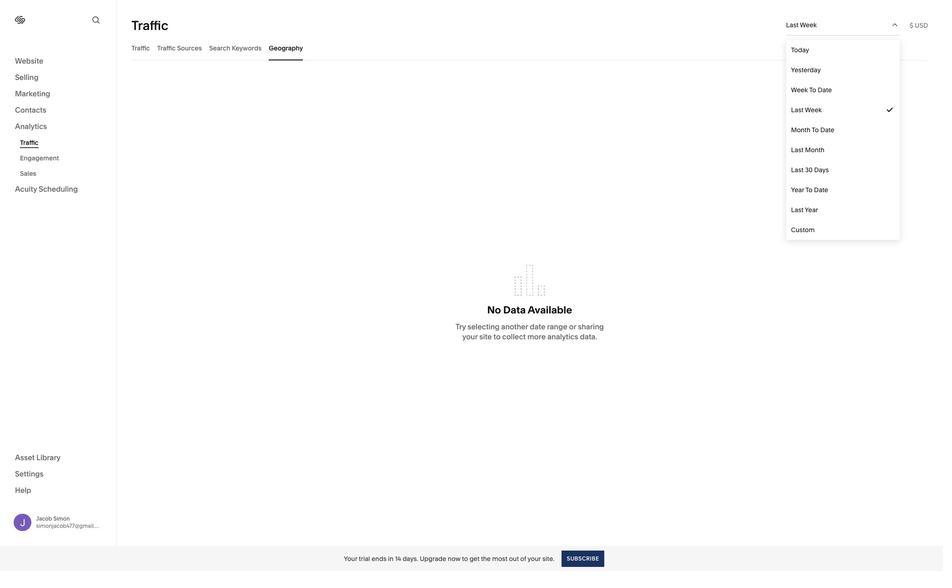 Task type: vqa. For each thing, say whether or not it's contained in the screenshot.
rightmost their
no



Task type: locate. For each thing, give the bounding box(es) containing it.
0 vertical spatial to
[[494, 332, 501, 342]]

most
[[492, 555, 508, 563]]

date
[[818, 86, 832, 94], [820, 126, 835, 134], [814, 186, 828, 194]]

marketing link
[[15, 89, 101, 100]]

1 vertical spatial year
[[805, 206, 818, 214]]

usd
[[915, 21, 928, 29]]

no data available
[[487, 304, 572, 317]]

to left get
[[462, 555, 468, 563]]

0 vertical spatial your
[[462, 332, 478, 342]]

traffic
[[131, 18, 168, 33], [131, 44, 150, 52], [157, 44, 176, 52], [20, 139, 38, 147]]

tab list containing traffic
[[131, 35, 928, 60]]

keywords
[[232, 44, 262, 52]]

data
[[503, 304, 526, 317]]

2 vertical spatial to
[[806, 186, 813, 194]]

last down 'week to date'
[[791, 106, 804, 114]]

subscribe
[[567, 556, 599, 562]]

$
[[910, 21, 913, 29]]

0 vertical spatial to
[[809, 86, 816, 94]]

search keywords button
[[209, 35, 262, 60]]

to for week
[[809, 86, 816, 94]]

tab list
[[131, 35, 928, 60]]

traffic left traffic sources at the top left
[[131, 44, 150, 52]]

0 horizontal spatial to
[[462, 555, 468, 563]]

traffic up the traffic button
[[131, 18, 168, 33]]

30
[[805, 166, 813, 174]]

1 horizontal spatial your
[[528, 555, 541, 563]]

date down yesterday
[[818, 86, 832, 94]]

last year
[[791, 206, 818, 214]]

help link
[[15, 485, 31, 495]]

$ usd
[[910, 21, 928, 29]]

0 vertical spatial date
[[818, 86, 832, 94]]

to
[[809, 86, 816, 94], [812, 126, 819, 134], [806, 186, 813, 194]]

last left 30
[[791, 166, 804, 174]]

traffic left sources on the left top
[[157, 44, 176, 52]]

to for year
[[806, 186, 813, 194]]

search keywords
[[209, 44, 262, 52]]

to
[[494, 332, 501, 342], [462, 555, 468, 563]]

collect
[[502, 332, 526, 342]]

engagement
[[20, 154, 59, 162]]

week up 'month to date'
[[805, 106, 822, 114]]

geography
[[269, 44, 303, 52]]

library
[[36, 453, 61, 462]]

traffic inside traffic sources button
[[157, 44, 176, 52]]

to down yesterday
[[809, 86, 816, 94]]

scheduling
[[39, 185, 78, 194]]

acuity scheduling
[[15, 185, 78, 194]]

acuity scheduling link
[[15, 184, 101, 195]]

to up last month
[[812, 126, 819, 134]]

site.
[[542, 555, 555, 563]]

year
[[791, 186, 804, 194], [805, 206, 818, 214]]

1 vertical spatial week
[[791, 86, 808, 94]]

last week button
[[786, 15, 900, 35]]

year to date
[[791, 186, 828, 194]]

0 vertical spatial last week
[[786, 21, 817, 29]]

1 horizontal spatial to
[[494, 332, 501, 342]]

traffic down analytics
[[20, 139, 38, 147]]

your trial ends in 14 days. upgrade now to get the most out of your site.
[[344, 555, 555, 563]]

to right site
[[494, 332, 501, 342]]

your
[[344, 555, 357, 563]]

date for month to date
[[820, 126, 835, 134]]

2 vertical spatial date
[[814, 186, 828, 194]]

last week
[[786, 21, 817, 29], [791, 106, 822, 114]]

date up last month
[[820, 126, 835, 134]]

month up last month
[[791, 126, 811, 134]]

last up the "today"
[[786, 21, 799, 29]]

year down year to date
[[805, 206, 818, 214]]

1 vertical spatial to
[[812, 126, 819, 134]]

week down yesterday
[[791, 86, 808, 94]]

help
[[15, 486, 31, 495]]

last
[[786, 21, 799, 29], [791, 106, 804, 114], [791, 146, 804, 154], [791, 166, 804, 174], [791, 206, 804, 214]]

or
[[569, 322, 576, 332]]

last week down 'week to date'
[[791, 106, 822, 114]]

sharing
[[578, 322, 604, 332]]

0 horizontal spatial your
[[462, 332, 478, 342]]

week
[[800, 21, 817, 29], [791, 86, 808, 94], [805, 106, 822, 114]]

asset library link
[[15, 453, 101, 464]]

month
[[791, 126, 811, 134], [805, 146, 825, 154]]

last up custom
[[791, 206, 804, 214]]

year up last year
[[791, 186, 804, 194]]

website link
[[15, 56, 101, 67]]

to down 30
[[806, 186, 813, 194]]

0 vertical spatial week
[[800, 21, 817, 29]]

contacts
[[15, 106, 46, 115]]

days
[[814, 166, 829, 174]]

0 vertical spatial month
[[791, 126, 811, 134]]

last month
[[791, 146, 825, 154]]

last week up the "today"
[[786, 21, 817, 29]]

site
[[479, 332, 492, 342]]

try
[[456, 322, 466, 332]]

your right the of
[[528, 555, 541, 563]]

0 vertical spatial year
[[791, 186, 804, 194]]

your
[[462, 332, 478, 342], [528, 555, 541, 563]]

analytics
[[548, 332, 578, 342]]

date down days
[[814, 186, 828, 194]]

month down 'month to date'
[[805, 146, 825, 154]]

1 vertical spatial last week
[[791, 106, 822, 114]]

week up the "today"
[[800, 21, 817, 29]]

ends
[[372, 555, 387, 563]]

your down 'try'
[[462, 332, 478, 342]]

custom
[[791, 226, 815, 234]]

of
[[520, 555, 526, 563]]

1 vertical spatial date
[[820, 126, 835, 134]]



Task type: describe. For each thing, give the bounding box(es) containing it.
data.
[[580, 332, 597, 342]]

week inside 'button'
[[800, 21, 817, 29]]

date for week to date
[[818, 86, 832, 94]]

jacob simon simonjacob477@gmail.com
[[36, 516, 106, 530]]

website
[[15, 56, 43, 65]]

traffic sources button
[[157, 35, 202, 60]]

week to date
[[791, 86, 832, 94]]

asset
[[15, 453, 35, 462]]

last week inside 'button'
[[786, 21, 817, 29]]

in
[[388, 555, 394, 563]]

date
[[530, 322, 546, 332]]

more
[[528, 332, 546, 342]]

selecting
[[468, 322, 500, 332]]

simon
[[53, 516, 70, 522]]

jacob
[[36, 516, 52, 522]]

traffic link
[[20, 135, 106, 151]]

analytics
[[15, 122, 47, 131]]

yesterday
[[791, 66, 821, 74]]

another
[[501, 322, 528, 332]]

the
[[481, 555, 491, 563]]

traffic inside traffic link
[[20, 139, 38, 147]]

14
[[395, 555, 401, 563]]

contacts link
[[15, 105, 101, 116]]

1 vertical spatial your
[[528, 555, 541, 563]]

asset library
[[15, 453, 61, 462]]

date for year to date
[[814, 186, 828, 194]]

selling link
[[15, 72, 101, 83]]

engagement link
[[20, 151, 106, 166]]

to inside try selecting another date range or sharing your site to collect more analytics data.
[[494, 332, 501, 342]]

get
[[470, 555, 480, 563]]

now
[[448, 555, 461, 563]]

your inside try selecting another date range or sharing your site to collect more analytics data.
[[462, 332, 478, 342]]

1 vertical spatial month
[[805, 146, 825, 154]]

out
[[509, 555, 519, 563]]

upgrade
[[420, 555, 446, 563]]

sales
[[20, 170, 36, 178]]

last inside 'button'
[[786, 21, 799, 29]]

2 vertical spatial week
[[805, 106, 822, 114]]

range
[[547, 322, 567, 332]]

today
[[791, 46, 809, 54]]

simonjacob477@gmail.com
[[36, 523, 106, 530]]

days.
[[403, 555, 418, 563]]

no
[[487, 304, 501, 317]]

search
[[209, 44, 230, 52]]

try selecting another date range or sharing your site to collect more analytics data.
[[456, 322, 604, 342]]

marketing
[[15, 89, 50, 98]]

sources
[[177, 44, 202, 52]]

subscribe button
[[562, 551, 604, 567]]

month to date
[[791, 126, 835, 134]]

settings
[[15, 470, 44, 479]]

1 vertical spatial to
[[462, 555, 468, 563]]

selling
[[15, 73, 39, 82]]

sales link
[[20, 166, 106, 181]]

analytics link
[[15, 121, 101, 132]]

settings link
[[15, 469, 101, 480]]

available
[[528, 304, 572, 317]]

last up last 30 days
[[791, 146, 804, 154]]

geography button
[[269, 35, 303, 60]]

1 horizontal spatial year
[[805, 206, 818, 214]]

to for month
[[812, 126, 819, 134]]

0 horizontal spatial year
[[791, 186, 804, 194]]

trial
[[359, 555, 370, 563]]

last 30 days
[[791, 166, 829, 174]]

traffic button
[[131, 35, 150, 60]]

acuity
[[15, 185, 37, 194]]

traffic sources
[[157, 44, 202, 52]]



